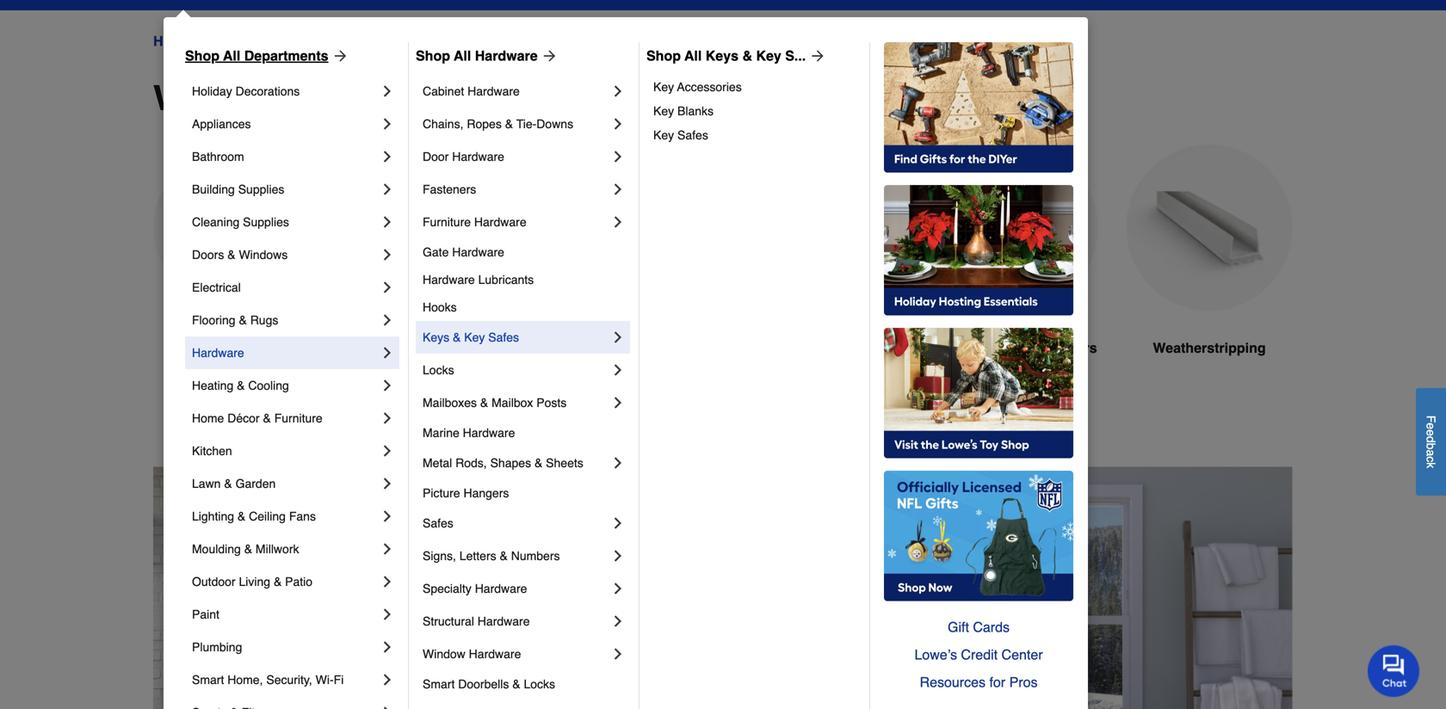 Task type: describe. For each thing, give the bounding box(es) containing it.
chevron right image for safes
[[610, 515, 627, 532]]

holiday hosting essentials. image
[[884, 185, 1074, 316]]

1 vertical spatial safes
[[488, 331, 519, 344]]

structural
[[423, 615, 474, 628]]

bathroom
[[192, 150, 244, 164]]

a blue chamberlain garage door opener with two white light panels. image
[[932, 145, 1099, 311]]

gift cards link
[[884, 614, 1074, 641]]

signs,
[[423, 549, 456, 563]]

wi-
[[316, 673, 334, 687]]

lighting & ceiling fans link
[[192, 500, 379, 533]]

all for departments
[[223, 48, 240, 64]]

windows & doors link
[[207, 31, 316, 52]]

for
[[990, 675, 1006, 690]]

kitchen
[[192, 444, 232, 458]]

mailboxes & mailbox posts
[[423, 396, 567, 410]]

heating & cooling
[[192, 379, 289, 393]]

garage doors & openers
[[933, 340, 1097, 356]]

accessories
[[677, 80, 742, 94]]

f e e d b a c k
[[1424, 415, 1438, 468]]

lighting & ceiling fans
[[192, 510, 316, 523]]

chevron right image for window hardware
[[610, 646, 627, 663]]

chevron right image for flooring & rugs
[[379, 312, 396, 329]]

key for key blanks
[[653, 104, 674, 118]]

chevron right image for plumbing
[[379, 639, 396, 656]]

door hardware
[[423, 150, 504, 164]]

shop for shop all departments
[[185, 48, 220, 64]]

shop all departments
[[185, 48, 328, 64]]

blanks
[[678, 104, 714, 118]]

chevron right image for lighting & ceiling fans
[[379, 508, 396, 525]]

& left rugs
[[239, 313, 247, 327]]

hardware for cabinet hardware
[[468, 84, 520, 98]]

living
[[239, 575, 270, 589]]

millwork
[[256, 542, 299, 556]]

locks inside smart doorbells & locks link
[[524, 678, 555, 691]]

hardware for specialty hardware
[[475, 582, 527, 596]]

hardware for gate hardware
[[452, 245, 504, 259]]

doors & windows link
[[192, 238, 379, 271]]

a blue six-lite, two-panel, shaker-style exterior door. image
[[153, 145, 320, 311]]

& left "ceiling"
[[238, 510, 246, 523]]

key blanks link
[[653, 99, 857, 123]]

metal rods, shapes & sheets
[[423, 456, 584, 470]]

a black double-hung window with six panes. image
[[542, 145, 709, 311]]

openers
[[1041, 340, 1097, 356]]

building supplies
[[192, 183, 284, 196]]

hardware up hooks
[[423, 273, 475, 287]]

hangers
[[464, 486, 509, 500]]

lubricants
[[478, 273, 534, 287]]

keys & key safes
[[423, 331, 519, 344]]

locks inside locks link
[[423, 363, 454, 377]]

chevron right image for doors & windows
[[379, 246, 396, 263]]

home,
[[227, 673, 263, 687]]

chevron right image for mailboxes & mailbox posts
[[610, 394, 627, 412]]

rods,
[[456, 456, 487, 470]]

s...
[[785, 48, 806, 64]]

a white three-panel, craftsman-style, prehung interior door with doorframe and hinges. image
[[348, 145, 515, 311]]

key left s...
[[756, 48, 782, 64]]

key blanks
[[653, 104, 714, 118]]

picture hangers
[[423, 486, 509, 500]]

patio
[[285, 575, 313, 589]]

door
[[423, 150, 449, 164]]

& down window hardware link
[[512, 678, 521, 691]]

key safes link
[[653, 123, 857, 147]]

doors down rugs
[[245, 340, 285, 356]]

& left millwork
[[244, 542, 252, 556]]

gift cards
[[948, 619, 1010, 635]]

chevron right image for cleaning supplies
[[379, 214, 396, 231]]

metal rods, shapes & sheets link
[[423, 447, 610, 480]]

fans
[[289, 510, 316, 523]]

advertisement region
[[153, 467, 1293, 709]]

a
[[1424, 450, 1438, 456]]

interior doors
[[386, 340, 477, 356]]

doors up holiday decorations link
[[279, 33, 316, 49]]

& down departments
[[314, 78, 339, 118]]

furniture hardware link
[[423, 206, 610, 238]]

lowe's credit center
[[915, 647, 1043, 663]]

plumbing link
[[192, 631, 379, 664]]

hardware up cabinet hardware link
[[475, 48, 538, 64]]

& down cleaning supplies
[[227, 248, 236, 262]]

all for hardware
[[454, 48, 471, 64]]

c
[[1424, 456, 1438, 462]]

appliances link
[[192, 108, 379, 140]]

1 horizontal spatial keys
[[706, 48, 739, 64]]

doors up door
[[348, 78, 448, 118]]

chevron right image for paint
[[379, 606, 396, 623]]

weatherstripping link
[[1126, 145, 1293, 400]]

windows link
[[542, 145, 709, 400]]

& up decorations
[[266, 33, 275, 49]]

doors right garage
[[984, 340, 1024, 356]]

& left tie-
[[505, 117, 513, 131]]

smart home, security, wi-fi link
[[192, 664, 379, 697]]

home link
[[153, 31, 192, 52]]

0 vertical spatial windows & doors
[[207, 33, 316, 49]]

picture
[[423, 486, 460, 500]]

ropes
[[467, 117, 502, 131]]

electrical link
[[192, 271, 379, 304]]

chevron right image for structural hardware
[[610, 613, 627, 630]]

gate hardware link
[[423, 238, 627, 266]]

hardware for structural hardware
[[478, 615, 530, 628]]

cards
[[973, 619, 1010, 635]]

resources
[[920, 675, 986, 690]]

& right "lawn"
[[224, 477, 232, 491]]

chevron right image for bathroom
[[379, 148, 396, 165]]

& down hooks
[[453, 331, 461, 344]]

shop all hardware
[[416, 48, 538, 64]]

cabinet
[[423, 84, 464, 98]]

building
[[192, 183, 235, 196]]

outdoor living & patio
[[192, 575, 313, 589]]

security,
[[266, 673, 312, 687]]

moulding & millwork
[[192, 542, 299, 556]]

arrow right image for shop all departments
[[328, 47, 349, 65]]

marine
[[423, 426, 460, 440]]

hardware for furniture hardware
[[474, 215, 527, 229]]

building supplies link
[[192, 173, 379, 206]]

chevron right image for building supplies
[[379, 181, 396, 198]]

arrow right image for shop all hardware
[[538, 47, 558, 65]]

numbers
[[511, 549, 560, 563]]

chevron right image for locks
[[610, 362, 627, 379]]

specialty hardware
[[423, 582, 527, 596]]

key for key accessories
[[653, 80, 674, 94]]

heating & cooling link
[[192, 369, 379, 402]]

supplies for cleaning supplies
[[243, 215, 289, 229]]

chevron right image for smart home, security, wi-fi
[[379, 672, 396, 689]]

shop all keys & key s... link
[[647, 46, 827, 66]]

locks link
[[423, 354, 610, 387]]

home décor & furniture
[[192, 412, 323, 425]]

flooring & rugs link
[[192, 304, 379, 337]]

flooring & rugs
[[192, 313, 278, 327]]

ceiling
[[249, 510, 286, 523]]

cooling
[[248, 379, 289, 393]]

0 horizontal spatial furniture
[[274, 412, 323, 425]]

posts
[[537, 396, 567, 410]]

key up locks link
[[464, 331, 485, 344]]

shapes
[[490, 456, 531, 470]]

chevron right image for cabinet hardware
[[610, 83, 627, 100]]

letters
[[460, 549, 496, 563]]

sheets
[[546, 456, 584, 470]]

smart for smart home, security, wi-fi
[[192, 673, 224, 687]]

lowe's credit center link
[[884, 641, 1074, 669]]

marine hardware
[[423, 426, 515, 440]]

chevron right image for kitchen
[[379, 443, 396, 460]]



Task type: vqa. For each thing, say whether or not it's contained in the screenshot.
the &
yes



Task type: locate. For each thing, give the bounding box(es) containing it.
moulding
[[192, 542, 241, 556]]

1 vertical spatial furniture
[[274, 412, 323, 425]]

home for home
[[153, 33, 192, 49]]

hardware inside 'link'
[[478, 615, 530, 628]]

hardware up the smart doorbells & locks
[[469, 647, 521, 661]]

chevron right image for outdoor living & patio
[[379, 573, 396, 591]]

& left 'patio'
[[274, 575, 282, 589]]

2 vertical spatial safes
[[423, 517, 454, 530]]

chevron right image
[[379, 83, 396, 100], [379, 148, 396, 165], [610, 181, 627, 198], [379, 214, 396, 231], [610, 214, 627, 231], [379, 279, 396, 296], [379, 312, 396, 329], [610, 394, 627, 412], [379, 443, 396, 460], [610, 455, 627, 472], [379, 475, 396, 492], [610, 515, 627, 532], [610, 548, 627, 565], [610, 580, 627, 597], [610, 613, 627, 630], [379, 639, 396, 656]]

chevron right image for fasteners
[[610, 181, 627, 198]]

smart down window
[[423, 678, 455, 691]]

2 horizontal spatial safes
[[678, 128, 708, 142]]

1 vertical spatial supplies
[[243, 215, 289, 229]]

0 horizontal spatial smart
[[192, 673, 224, 687]]

keys down hooks
[[423, 331, 450, 344]]

doors
[[279, 33, 316, 49], [348, 78, 448, 118], [192, 248, 224, 262], [245, 340, 285, 356], [437, 340, 477, 356], [984, 340, 1024, 356]]

hardware
[[475, 48, 538, 64], [468, 84, 520, 98], [452, 150, 504, 164], [474, 215, 527, 229], [452, 245, 504, 259], [423, 273, 475, 287], [192, 346, 244, 360], [463, 426, 515, 440], [475, 582, 527, 596], [478, 615, 530, 628], [469, 647, 521, 661]]

chevron right image for appliances
[[379, 115, 396, 133]]

0 horizontal spatial all
[[223, 48, 240, 64]]

home décor & furniture link
[[192, 402, 379, 435]]

& left openers
[[1028, 340, 1038, 356]]

f e e d b a c k button
[[1416, 388, 1446, 496]]

supplies for building supplies
[[238, 183, 284, 196]]

specialty hardware link
[[423, 573, 610, 605]]

furniture hardware
[[423, 215, 527, 229]]

1 e from the top
[[1424, 423, 1438, 430]]

rugs
[[250, 313, 278, 327]]

cleaning
[[192, 215, 240, 229]]

1 horizontal spatial furniture
[[423, 215, 471, 229]]

key accessories
[[653, 80, 742, 94]]

paint
[[192, 608, 219, 622]]

1 vertical spatial keys
[[423, 331, 450, 344]]

1 horizontal spatial shop
[[416, 48, 450, 64]]

fasteners link
[[423, 173, 610, 206]]

arrow right image up cabinet hardware link
[[538, 47, 558, 65]]

smart inside smart doorbells & locks link
[[423, 678, 455, 691]]

1 horizontal spatial arrow right image
[[538, 47, 558, 65]]

officially licensed n f l gifts. shop now. image
[[884, 471, 1074, 602]]

key up 'key blanks'
[[653, 80, 674, 94]]

shop for shop all hardware
[[416, 48, 450, 64]]

0 horizontal spatial locks
[[423, 363, 454, 377]]

supplies down building supplies link
[[243, 215, 289, 229]]

hardware down 'flooring'
[[192, 346, 244, 360]]

chevron right image for specialty hardware
[[610, 580, 627, 597]]

marine hardware link
[[423, 419, 627, 447]]

chevron right image for furniture hardware
[[610, 214, 627, 231]]

1 shop from the left
[[185, 48, 220, 64]]

hardware down ropes
[[452, 150, 504, 164]]

window hardware
[[423, 647, 521, 661]]

smart home, security, wi-fi
[[192, 673, 344, 687]]

appliances
[[192, 117, 251, 131]]

0 horizontal spatial keys
[[423, 331, 450, 344]]

all up key accessories
[[685, 48, 702, 64]]

2 horizontal spatial shop
[[647, 48, 681, 64]]

& left mailbox
[[480, 396, 488, 410]]

resources for pros link
[[884, 669, 1074, 697]]

hardware for marine hardware
[[463, 426, 515, 440]]

e
[[1424, 423, 1438, 430], [1424, 430, 1438, 436]]

chevron right image for chains, ropes & tie-downs
[[610, 115, 627, 133]]

all up cabinet hardware
[[454, 48, 471, 64]]

1 vertical spatial home
[[192, 412, 224, 425]]

home for home décor & furniture
[[192, 412, 224, 425]]

& up key accessories link
[[743, 48, 752, 64]]

all
[[223, 48, 240, 64], [454, 48, 471, 64], [685, 48, 702, 64]]

garage
[[933, 340, 980, 356]]

chevron right image for door hardware
[[610, 148, 627, 165]]

chevron right image for hardware
[[379, 344, 396, 362]]

arrow right image
[[806, 47, 827, 65]]

None search field
[[545, 0, 1015, 12]]

3 shop from the left
[[647, 48, 681, 64]]

key safes
[[653, 128, 708, 142]]

holiday
[[192, 84, 232, 98]]

chains,
[[423, 117, 464, 131]]

specialty
[[423, 582, 472, 596]]

chat invite button image
[[1368, 645, 1421, 697]]

center
[[1002, 647, 1043, 663]]

keys up accessories
[[706, 48, 739, 64]]

arrow right image up holiday decorations link
[[328, 47, 349, 65]]

smart doorbells & locks
[[423, 678, 555, 691]]

hardware down fasteners link
[[474, 215, 527, 229]]

cabinet hardware link
[[423, 75, 610, 108]]

arrow right image
[[328, 47, 349, 65], [538, 47, 558, 65]]

metal
[[423, 456, 452, 470]]

arrow right image inside shop all departments link
[[328, 47, 349, 65]]

resources for pros
[[920, 675, 1038, 690]]

safes link
[[423, 507, 610, 540]]

lighting
[[192, 510, 234, 523]]

home
[[153, 33, 192, 49], [192, 412, 224, 425]]

chevron right image
[[610, 83, 627, 100], [379, 115, 396, 133], [610, 115, 627, 133], [610, 148, 627, 165], [379, 181, 396, 198], [379, 246, 396, 263], [610, 329, 627, 346], [379, 344, 396, 362], [610, 362, 627, 379], [379, 377, 396, 394], [379, 410, 396, 427], [379, 508, 396, 525], [379, 541, 396, 558], [379, 573, 396, 591], [379, 606, 396, 623], [610, 646, 627, 663], [379, 672, 396, 689], [379, 704, 396, 709]]

hardware down signs, letters & numbers
[[475, 582, 527, 596]]

exterior
[[189, 340, 241, 356]]

smart
[[192, 673, 224, 687], [423, 678, 455, 691]]

hardware inside 'link'
[[452, 245, 504, 259]]

doors down hooks
[[437, 340, 477, 356]]

shop up key accessories
[[647, 48, 681, 64]]

key down 'key blanks'
[[653, 128, 674, 142]]

f
[[1424, 415, 1438, 423]]

k
[[1424, 462, 1438, 468]]

arrow right image inside shop all hardware link
[[538, 47, 558, 65]]

chevron right image for heating & cooling
[[379, 377, 396, 394]]

tie-
[[516, 117, 537, 131]]

all for keys
[[685, 48, 702, 64]]

safes down picture
[[423, 517, 454, 530]]

signs, letters & numbers link
[[423, 540, 610, 573]]

windows & doors
[[207, 33, 316, 49], [153, 78, 448, 118]]

structural hardware
[[423, 615, 530, 628]]

b
[[1424, 443, 1438, 450]]

smart for smart doorbells & locks
[[423, 678, 455, 691]]

chevron right image for home décor & furniture
[[379, 410, 396, 427]]

1 all from the left
[[223, 48, 240, 64]]

cleaning supplies
[[192, 215, 289, 229]]

1 horizontal spatial safes
[[488, 331, 519, 344]]

downs
[[537, 117, 573, 131]]

all up holiday decorations
[[223, 48, 240, 64]]

0 horizontal spatial safes
[[423, 517, 454, 530]]

0 vertical spatial supplies
[[238, 183, 284, 196]]

2 e from the top
[[1424, 430, 1438, 436]]

hardware link
[[192, 337, 379, 369]]

interior doors link
[[348, 145, 515, 400]]

windows & doors down departments
[[153, 78, 448, 118]]

chevron right image for electrical
[[379, 279, 396, 296]]

hooks link
[[423, 294, 627, 321]]

a barn door with a brown frame, three frosted glass panels, black hardware and a black track. image
[[737, 145, 904, 311]]

2 shop from the left
[[416, 48, 450, 64]]

outdoor living & patio link
[[192, 566, 379, 598]]

key up key safes
[[653, 104, 674, 118]]

pros
[[1010, 675, 1038, 690]]

0 vertical spatial furniture
[[423, 215, 471, 229]]

a piece of white weatherstripping. image
[[1126, 145, 1293, 311]]

cleaning supplies link
[[192, 206, 379, 238]]

shop up cabinet in the left top of the page
[[416, 48, 450, 64]]

1 vertical spatial windows & doors
[[153, 78, 448, 118]]

moulding & millwork link
[[192, 533, 379, 566]]

0 vertical spatial keys
[[706, 48, 739, 64]]

chains, ropes & tie-downs link
[[423, 108, 610, 140]]

chevron right image for metal rods, shapes & sheets
[[610, 455, 627, 472]]

1 horizontal spatial home
[[192, 412, 224, 425]]

holiday decorations
[[192, 84, 300, 98]]

shop for shop all keys & key s...
[[647, 48, 681, 64]]

chains, ropes & tie-downs
[[423, 117, 573, 131]]

key
[[756, 48, 782, 64], [653, 80, 674, 94], [653, 104, 674, 118], [653, 128, 674, 142], [464, 331, 485, 344]]

e up b on the bottom
[[1424, 430, 1438, 436]]

shop up the holiday
[[185, 48, 220, 64]]

0 horizontal spatial shop
[[185, 48, 220, 64]]

key for key safes
[[653, 128, 674, 142]]

hardware down mailboxes & mailbox posts
[[463, 426, 515, 440]]

picture hangers link
[[423, 480, 627, 507]]

locks down interior doors
[[423, 363, 454, 377]]

3 all from the left
[[685, 48, 702, 64]]

smart down plumbing
[[192, 673, 224, 687]]

chevron right image for signs, letters & numbers
[[610, 548, 627, 565]]

0 vertical spatial safes
[[678, 128, 708, 142]]

1 horizontal spatial all
[[454, 48, 471, 64]]

chevron right image for lawn & garden
[[379, 475, 396, 492]]

hardware up chains, ropes & tie-downs
[[468, 84, 520, 98]]

find gifts for the diyer. image
[[884, 42, 1074, 173]]

& left sheets
[[535, 456, 543, 470]]

lawn
[[192, 477, 221, 491]]

chevron right image for moulding & millwork
[[379, 541, 396, 558]]

hardware up hardware lubricants
[[452, 245, 504, 259]]

1 horizontal spatial locks
[[524, 678, 555, 691]]

1 vertical spatial locks
[[524, 678, 555, 691]]

furniture up kitchen link
[[274, 412, 323, 425]]

electrical
[[192, 281, 241, 294]]

0 vertical spatial locks
[[423, 363, 454, 377]]

0 horizontal spatial home
[[153, 33, 192, 49]]

visit the lowe's toy shop. image
[[884, 328, 1074, 459]]

smart inside smart home, security, wi-fi link
[[192, 673, 224, 687]]

2 horizontal spatial all
[[685, 48, 702, 64]]

chevron right image for holiday decorations
[[379, 83, 396, 100]]

supplies up cleaning supplies
[[238, 183, 284, 196]]

& right letters
[[500, 549, 508, 563]]

& left cooling
[[237, 379, 245, 393]]

chevron right image for keys & key safes
[[610, 329, 627, 346]]

hardware for door hardware
[[452, 150, 504, 164]]

0 horizontal spatial arrow right image
[[328, 47, 349, 65]]

1 horizontal spatial smart
[[423, 678, 455, 691]]

1 arrow right image from the left
[[328, 47, 349, 65]]

2 all from the left
[[454, 48, 471, 64]]

e up d
[[1424, 423, 1438, 430]]

hardware for window hardware
[[469, 647, 521, 661]]

d
[[1424, 436, 1438, 443]]

plumbing
[[192, 641, 242, 654]]

2 arrow right image from the left
[[538, 47, 558, 65]]

safes
[[678, 128, 708, 142], [488, 331, 519, 344], [423, 517, 454, 530]]

window hardware link
[[423, 638, 610, 671]]

lawn & garden
[[192, 477, 276, 491]]

weatherstripping
[[1153, 340, 1266, 356]]

0 vertical spatial home
[[153, 33, 192, 49]]

hardware down specialty hardware link
[[478, 615, 530, 628]]

& right décor
[[263, 412, 271, 425]]

windows & doors up decorations
[[207, 33, 316, 49]]

furniture up gate on the left
[[423, 215, 471, 229]]

exterior doors
[[189, 340, 285, 356]]

safes up locks link
[[488, 331, 519, 344]]

safes down blanks
[[678, 128, 708, 142]]

supplies
[[238, 183, 284, 196], [243, 215, 289, 229]]

flooring
[[192, 313, 236, 327]]

shop all keys & key s...
[[647, 48, 806, 64]]

kitchen link
[[192, 435, 379, 467]]

locks down window hardware link
[[524, 678, 555, 691]]

doors down 'cleaning'
[[192, 248, 224, 262]]



